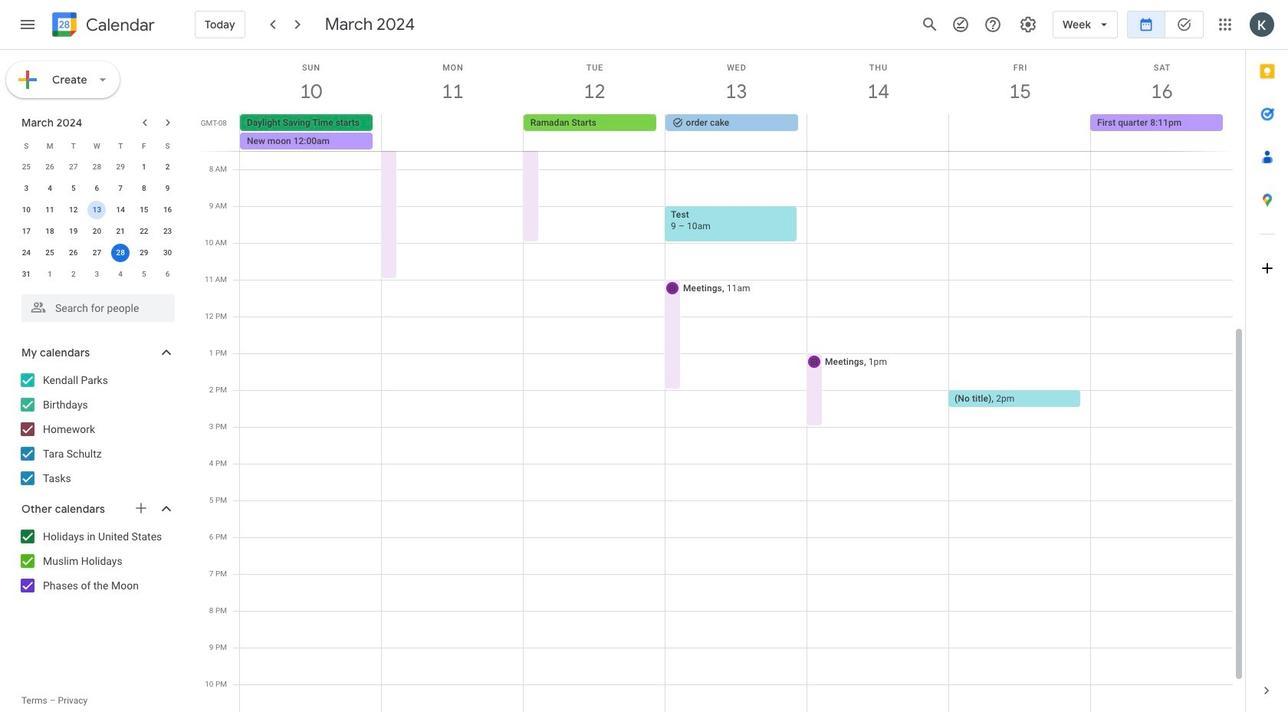 Task type: vqa. For each thing, say whether or not it's contained in the screenshot.
"Tasks Sidebar" image
no



Task type: describe. For each thing, give the bounding box(es) containing it.
main drawer image
[[18, 15, 37, 34]]

25 element
[[41, 244, 59, 262]]

1 element
[[135, 158, 153, 176]]

27 element
[[88, 244, 106, 262]]

15 element
[[135, 201, 153, 219]]

30 element
[[158, 244, 177, 262]]

13 element
[[88, 201, 106, 219]]

6 element
[[88, 179, 106, 198]]

31 element
[[17, 265, 36, 284]]

Search for people text field
[[31, 294, 166, 322]]

february 27 element
[[64, 158, 83, 176]]

7 element
[[111, 179, 130, 198]]

12 element
[[64, 201, 83, 219]]

20 element
[[88, 222, 106, 241]]

19 element
[[64, 222, 83, 241]]

24 element
[[17, 244, 36, 262]]

april 1 element
[[41, 265, 59, 284]]

heading inside calendar element
[[83, 16, 155, 34]]

9 element
[[158, 179, 177, 198]]

settings menu image
[[1019, 15, 1037, 34]]

february 26 element
[[41, 158, 59, 176]]

21 element
[[111, 222, 130, 241]]

april 2 element
[[64, 265, 83, 284]]

3 element
[[17, 179, 36, 198]]

february 29 element
[[111, 158, 130, 176]]

28, today element
[[111, 244, 130, 262]]

10 element
[[17, 201, 36, 219]]

29 element
[[135, 244, 153, 262]]

23 element
[[158, 222, 177, 241]]

add other calendars image
[[133, 501, 149, 516]]

my calendars list
[[3, 368, 190, 491]]

2 element
[[158, 158, 177, 176]]

26 element
[[64, 244, 83, 262]]



Task type: locate. For each thing, give the bounding box(es) containing it.
other calendars list
[[3, 524, 190, 598]]

row
[[233, 114, 1245, 151], [15, 135, 179, 156], [15, 156, 179, 178], [15, 178, 179, 199], [15, 199, 179, 221], [15, 221, 179, 242], [15, 242, 179, 264], [15, 264, 179, 285]]

16 element
[[158, 201, 177, 219]]

april 3 element
[[88, 265, 106, 284]]

row group
[[15, 156, 179, 285]]

4 element
[[41, 179, 59, 198]]

cell
[[240, 114, 382, 151], [382, 114, 523, 151], [807, 114, 949, 151], [949, 114, 1090, 151], [85, 199, 109, 221], [109, 242, 132, 264]]

8 element
[[135, 179, 153, 198]]

february 28 element
[[88, 158, 106, 176]]

14 element
[[111, 201, 130, 219]]

None search field
[[0, 288, 190, 322]]

heading
[[83, 16, 155, 34]]

february 25 element
[[17, 158, 36, 176]]

18 element
[[41, 222, 59, 241]]

calendar element
[[49, 9, 155, 43]]

march 2024 grid
[[15, 135, 179, 285]]

april 6 element
[[158, 265, 177, 284]]

april 4 element
[[111, 265, 130, 284]]

5 element
[[64, 179, 83, 198]]

11 element
[[41, 201, 59, 219]]

17 element
[[17, 222, 36, 241]]

april 5 element
[[135, 265, 153, 284]]

22 element
[[135, 222, 153, 241]]

tab list
[[1246, 50, 1288, 669]]

grid
[[196, 50, 1245, 712]]



